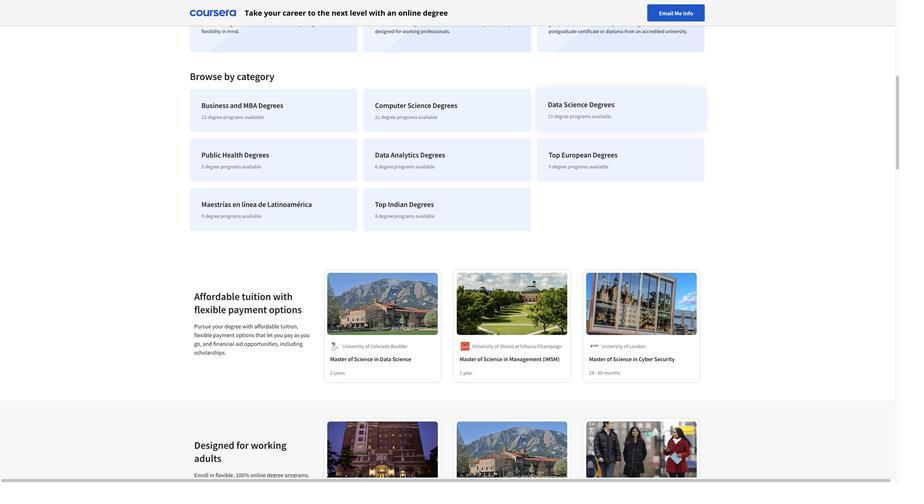 Task type: locate. For each thing, give the bounding box(es) containing it.
in left the cyber
[[633, 355, 638, 363]]

data
[[548, 100, 563, 110], [375, 150, 389, 159], [380, 355, 391, 363]]

9 down maestrías
[[202, 213, 204, 219]]

or inside build your expertise to advance or switch your career. earn an online master's degree from an accredited university specifically designed for working professionals.
[[443, 13, 447, 20]]

advance
[[424, 13, 442, 20]]

data up 6
[[375, 150, 389, 159]]

0 vertical spatial flexible
[[194, 303, 226, 316]]

0 horizontal spatial university
[[343, 343, 364, 350]]

3 university from the left
[[602, 343, 623, 350]]

8
[[375, 213, 378, 219]]

as
[[294, 331, 300, 338]]

0 horizontal spatial accredited
[[258, 21, 280, 27]]

0 horizontal spatial master
[[330, 355, 347, 363]]

1 vertical spatial for
[[236, 439, 249, 452]]

an
[[387, 8, 396, 18], [316, 13, 322, 20], [500, 13, 505, 20], [251, 21, 257, 27], [435, 21, 441, 27], [660, 21, 666, 27], [636, 28, 641, 35]]

degrees for top indian degrees
[[409, 200, 434, 209]]

indian
[[388, 200, 408, 209]]

university down career.
[[465, 21, 486, 27]]

list
[[187, 0, 708, 55]]

0 horizontal spatial working
[[251, 439, 287, 452]]

programs down european
[[568, 163, 588, 170]]

accredited inside build your expertise to advance or switch your career. earn an online master's degree from an accredited university specifically designed for working professionals.
[[442, 21, 464, 27]]

programs down health
[[221, 163, 241, 170]]

21
[[202, 114, 207, 120], [375, 114, 380, 120]]

career down expand at right top
[[623, 21, 637, 27]]

degree up aid
[[225, 322, 241, 330]]

career right job-
[[283, 8, 306, 18]]

an down "goals"
[[636, 28, 641, 35]]

0 vertical spatial or
[[443, 13, 447, 20]]

options up aid
[[236, 331, 254, 338]]

to left the advance
[[419, 13, 423, 20]]

year
[[463, 370, 472, 376]]

0 vertical spatial options
[[269, 303, 302, 316]]

for
[[396, 28, 402, 35], [236, 439, 249, 452]]

top indian degrees
[[375, 200, 434, 209]]

to up certificate
[[590, 21, 594, 27]]

switch
[[448, 13, 462, 20]]

accredited for job-
[[258, 21, 280, 27]]

data down colorado
[[380, 355, 391, 363]]

university inside build your expertise to advance or switch your career. earn an online master's degree from an accredited university specifically designed for working professionals.
[[465, 21, 486, 27]]

0 vertical spatial top
[[549, 150, 560, 159]]

9 down top european degrees
[[549, 163, 551, 170]]

0 horizontal spatial for
[[236, 439, 249, 452]]

degree up professionals.
[[423, 8, 448, 18]]

1 vertical spatial 9 degree programs available
[[202, 213, 261, 219]]

0 vertical spatial for
[[396, 28, 402, 35]]

mind.
[[227, 28, 239, 35]]

bachelor's up "achieve"
[[588, 13, 610, 20]]

1 horizontal spatial top
[[549, 150, 560, 159]]

of for master of science in cyber security
[[607, 355, 612, 363]]

0 horizontal spatial designed
[[303, 21, 323, 27]]

designed down build
[[375, 28, 395, 35]]

email me info button
[[648, 4, 705, 21]]

build
[[375, 13, 386, 20]]

health
[[222, 150, 243, 159]]

skills right ready on the top left
[[294, 13, 305, 20]]

available down data analytics degrees on the left top of the page
[[416, 163, 435, 170]]

and left 'learn'
[[252, 13, 260, 20]]

2 horizontal spatial university
[[602, 343, 623, 350]]

your up "goals"
[[645, 13, 655, 20]]

online up master's
[[398, 8, 421, 18]]

0 vertical spatial designed
[[303, 21, 323, 27]]

and up accelerated
[[680, 13, 689, 20]]

1 vertical spatial working
[[251, 439, 287, 452]]

designed inside build your expertise to advance or switch your career. earn an online master's degree from an accredited university specifically designed for working professionals.
[[375, 28, 395, 35]]

from right diploma
[[625, 28, 635, 35]]

programs for business and mba degrees
[[223, 114, 244, 120]]

accredited down "goals"
[[642, 28, 665, 35]]

coursera image
[[190, 7, 236, 19]]

2 flexible from the top
[[194, 331, 212, 338]]

available for public health degrees
[[242, 163, 261, 170]]

5
[[202, 163, 204, 170]]

21 down computer
[[375, 114, 380, 120]]

accredited down switch
[[442, 21, 464, 27]]

in for master of science in management (imsm)
[[504, 355, 508, 363]]

in down illinois at the bottom of the page
[[504, 355, 508, 363]]

and inside pursue your degree with affordable tuition, flexible payment options that let you pay as you go, and financial aid opportunities, including scholarships.
[[203, 340, 212, 347]]

working inside build your expertise to advance or switch your career. earn an online master's degree from an accredited university specifically designed for working professionals.
[[403, 28, 420, 35]]

in inside "study in-demand fields and learn job-ready skills with an online bachelor's degree from an accredited university designed with flexibility in mind."
[[222, 28, 226, 35]]

1 horizontal spatial master
[[460, 355, 476, 363]]

2 horizontal spatial accredited
[[642, 28, 665, 35]]

options inside pursue your degree with affordable tuition, flexible payment options that let you pay as you go, and financial aid opportunities, including scholarships.
[[236, 331, 254, 338]]

available for data science degrees
[[592, 114, 611, 120]]

top left european
[[549, 150, 560, 159]]

0 vertical spatial 9
[[549, 163, 551, 170]]

programs down en
[[221, 213, 241, 219]]

available down data science degrees
[[592, 114, 611, 120]]

1 21 degree programs available from the left
[[202, 114, 264, 120]]

bachelor's
[[588, 13, 610, 20], [202, 21, 224, 27]]

programs
[[570, 114, 591, 120], [223, 114, 244, 120], [397, 114, 417, 120], [221, 163, 241, 170], [394, 163, 415, 170], [568, 163, 588, 170], [221, 213, 241, 219], [394, 213, 415, 219]]

payment
[[228, 303, 267, 316], [213, 331, 235, 338]]

0 horizontal spatial skills
[[294, 13, 305, 20]]

1 horizontal spatial you
[[301, 331, 310, 338]]

2 university from the left
[[465, 21, 486, 27]]

maestrías
[[202, 200, 231, 209]]

with right the tuition
[[273, 290, 293, 303]]

info
[[683, 9, 693, 17]]

science
[[564, 100, 588, 110], [408, 101, 431, 110], [354, 355, 373, 363], [392, 355, 411, 363], [484, 355, 502, 363], [613, 355, 632, 363]]

9 degree programs available down en
[[202, 213, 261, 219]]

available for maestrías en línea de latinoamérica
[[242, 213, 261, 219]]

1 university from the left
[[281, 21, 302, 27]]

21 degree programs available
[[202, 114, 264, 120], [375, 114, 438, 120]]

degree right 13
[[555, 114, 569, 120]]

from inside "study in-demand fields and learn job-ready skills with an online bachelor's degree from an accredited university designed with flexibility in mind."
[[240, 21, 250, 27]]

degrees for top european degrees
[[593, 150, 618, 159]]

1 horizontal spatial designed
[[375, 28, 395, 35]]

master of science in data science
[[330, 355, 411, 363]]

0 vertical spatial payment
[[228, 303, 267, 316]]

to inside build your expertise to advance or switch your career. earn an online master's degree from an accredited university specifically designed for working professionals.
[[419, 13, 423, 20]]

and inside "study in-demand fields and learn job-ready skills with an online bachelor's degree from an accredited university designed with flexibility in mind."
[[252, 13, 260, 20]]

1 horizontal spatial bachelor's
[[588, 13, 610, 20]]

9
[[549, 163, 551, 170], [202, 213, 204, 219]]

degree up balance
[[267, 471, 284, 479]]

0 vertical spatial skills
[[294, 13, 305, 20]]

24
[[589, 370, 594, 376]]

working down master's
[[403, 28, 420, 35]]

programs for top european degrees
[[568, 163, 588, 170]]

university up master of science in data science
[[343, 343, 364, 350]]

online up balance
[[250, 471, 266, 479]]

1 horizontal spatial skills
[[578, 21, 589, 27]]

0 horizontal spatial university
[[281, 21, 302, 27]]

2 horizontal spatial from
[[625, 28, 635, 35]]

0 horizontal spatial 9 degree programs available
[[202, 213, 261, 219]]

available down public health degrees on the left
[[242, 163, 261, 170]]

for down master's
[[396, 28, 402, 35]]

master
[[330, 355, 347, 363], [460, 355, 476, 363], [589, 355, 606, 363]]

available for business and mba degrees
[[245, 114, 264, 120]]

21 down business
[[202, 114, 207, 120]]

top for top european degrees
[[549, 150, 560, 159]]

university down ready on the top left
[[281, 21, 302, 27]]

1 horizontal spatial options
[[269, 303, 302, 316]]

flexible down pursue at the left of the page
[[194, 331, 212, 338]]

degree up mind.
[[225, 21, 239, 27]]

data for data analytics degrees
[[375, 150, 389, 159]]

with right "goals"
[[650, 21, 659, 27]]

1 vertical spatial or
[[600, 28, 605, 35]]

university of london
[[602, 343, 646, 350]]

in right "enroll"
[[210, 471, 214, 479]]

0 horizontal spatial top
[[375, 200, 387, 209]]

2 horizontal spatial master
[[589, 355, 606, 363]]

adults
[[194, 452, 221, 465]]

21 degree programs available down computer science degrees
[[375, 114, 438, 120]]

flexible
[[194, 303, 226, 316], [194, 331, 212, 338]]

options
[[269, 303, 302, 316], [236, 331, 254, 338]]

2 university from the left
[[472, 343, 494, 350]]

accredited down 'learn'
[[258, 21, 280, 27]]

your left work
[[277, 480, 288, 483]]

available
[[592, 114, 611, 120], [245, 114, 264, 120], [418, 114, 438, 120], [242, 163, 261, 170], [416, 163, 435, 170], [589, 163, 609, 170], [242, 213, 261, 219], [416, 213, 435, 219]]

options inside affordable tuition with flexible payment options
[[269, 303, 302, 316]]

available for top indian degrees
[[416, 213, 435, 219]]

0 horizontal spatial from
[[240, 21, 250, 27]]

of for master of science in management (imsm)
[[478, 355, 483, 363]]

available down top european degrees
[[589, 163, 609, 170]]

of for master of science in data science
[[348, 355, 353, 363]]

you
[[274, 331, 283, 338], [301, 331, 310, 338]]

your right pursue at the left of the page
[[212, 322, 223, 330]]

1 master from the left
[[330, 355, 347, 363]]

programs down top indian degrees
[[394, 213, 415, 219]]

skills inside "study in-demand fields and learn job-ready skills with an online bachelor's degree from an accredited university designed with flexibility in mind."
[[294, 13, 305, 20]]

1 vertical spatial data
[[375, 150, 389, 159]]

1 horizontal spatial career
[[623, 21, 637, 27]]

1 21 from the left
[[202, 114, 207, 120]]

master of science in management (imsm) link
[[460, 355, 565, 363]]

master of science in cyber security link
[[589, 355, 694, 363]]

0 horizontal spatial options
[[236, 331, 254, 338]]

1 horizontal spatial for
[[396, 28, 402, 35]]

0 horizontal spatial or
[[443, 13, 447, 20]]

0 vertical spatial data
[[548, 100, 563, 110]]

online inside enroll in flexible, 100% online degree programs. set your own schedule to balance your work an
[[250, 471, 266, 479]]

0 vertical spatial bachelor's
[[588, 13, 610, 20]]

skills
[[294, 13, 305, 20], [578, 21, 589, 27]]

university
[[343, 343, 364, 350], [472, 343, 494, 350], [602, 343, 623, 350]]

an up professionals.
[[435, 21, 441, 27]]

1 university from the left
[[343, 343, 364, 350]]

programs down computer science degrees
[[397, 114, 417, 120]]

0 vertical spatial working
[[403, 28, 420, 35]]

1 horizontal spatial working
[[403, 28, 420, 35]]

21 degree programs available down business and mba degrees
[[202, 114, 264, 120]]

programs.
[[285, 471, 310, 479]]

1 vertical spatial top
[[375, 200, 387, 209]]

study in-demand fields and learn job-ready skills with an online bachelor's degree from an accredited university designed with flexibility in mind.
[[202, 13, 336, 35]]

from down the advance
[[424, 21, 434, 27]]

in for master of science in data science
[[374, 355, 379, 363]]

2 21 from the left
[[375, 114, 380, 120]]

0 horizontal spatial 9
[[202, 213, 204, 219]]

or down "achieve"
[[600, 28, 605, 35]]

financial
[[213, 340, 234, 347]]

degrees
[[589, 100, 614, 110], [258, 101, 283, 110], [433, 101, 458, 110], [244, 150, 269, 159], [420, 150, 445, 159], [593, 150, 618, 159], [409, 200, 434, 209]]

accredited inside "study in-demand fields and learn job-ready skills with an online bachelor's degree from an accredited university designed with flexibility in mind."
[[258, 21, 280, 27]]

degrees for data analytics degrees
[[420, 150, 445, 159]]

1 horizontal spatial 9 degree programs available
[[549, 163, 609, 170]]

pursue your degree with affordable tuition, flexible payment options that let you pay as you go, and financial aid opportunities, including scholarships.
[[194, 322, 310, 356]]

1 vertical spatial flexible
[[194, 331, 212, 338]]

1 vertical spatial payment
[[213, 331, 235, 338]]

0 horizontal spatial 21
[[202, 114, 207, 120]]

1 vertical spatial designed
[[375, 28, 395, 35]]

set
[[194, 480, 202, 483]]

you right let
[[274, 331, 283, 338]]

and inside already have your bachelor's degree? expand your knowledge and gain practical skills to achieve your career goals with an accelerated postgraduate certificate or diploma from an accredited university.
[[680, 13, 689, 20]]

european
[[562, 150, 591, 159]]

with left 'affordable'
[[242, 322, 253, 330]]

programs for computer science degrees
[[397, 114, 417, 120]]

1 horizontal spatial 21 degree programs available
[[375, 114, 438, 120]]

9 degree programs available down european
[[549, 163, 609, 170]]

with inside affordable tuition with flexible payment options
[[273, 290, 293, 303]]

1 vertical spatial 9
[[202, 213, 204, 219]]

champaign
[[538, 343, 562, 350]]

degree inside pursue your degree with affordable tuition, flexible payment options that let you pay as you go, and financial aid opportunities, including scholarships.
[[225, 322, 241, 330]]

2 vertical spatial data
[[380, 355, 391, 363]]

master for master of science in data science
[[330, 355, 347, 363]]

science down illinois at the bottom of the page
[[484, 355, 502, 363]]

1 horizontal spatial from
[[424, 21, 434, 27]]

options up tuition,
[[269, 303, 302, 316]]

university inside "study in-demand fields and learn job-ready skills with an online bachelor's degree from an accredited university designed with flexibility in mind."
[[281, 21, 302, 27]]

1 horizontal spatial 21
[[375, 114, 380, 120]]

for inside build your expertise to advance or switch your career. earn an online master's degree from an accredited university specifically designed for working professionals.
[[396, 28, 402, 35]]

1 horizontal spatial 9
[[549, 163, 551, 170]]

an up specifically
[[500, 13, 505, 20]]

to left balance
[[250, 480, 255, 483]]

designed inside "study in-demand fields and learn job-ready skills with an online bachelor's degree from an accredited university designed with flexibility in mind."
[[303, 21, 323, 27]]

top up 8
[[375, 200, 387, 209]]

for inside designed for working adults
[[236, 439, 249, 452]]

career inside already have your bachelor's degree? expand your knowledge and gain practical skills to achieve your career goals with an accelerated postgraduate certificate or diploma from an accredited university.
[[623, 21, 637, 27]]

study in-demand fields and learn job-ready skills with an online bachelor's degree from an accredited university designed with flexibility in mind. link
[[190, 0, 358, 52]]

bachelor's up flexibility
[[202, 21, 224, 27]]

available down mba
[[245, 114, 264, 120]]

or left switch
[[443, 13, 447, 20]]

online left level
[[323, 13, 336, 20]]

top european degrees
[[549, 150, 618, 159]]

available down computer science degrees
[[418, 114, 438, 120]]

1 horizontal spatial university
[[465, 21, 486, 27]]

0 horizontal spatial bachelor's
[[202, 21, 224, 27]]

programs down data science degrees
[[570, 114, 591, 120]]

pursue
[[194, 322, 211, 330]]

accredited
[[258, 21, 280, 27], [442, 21, 464, 27], [642, 28, 665, 35]]

9 for maestrías
[[202, 213, 204, 219]]

2 21 degree programs available from the left
[[375, 114, 438, 120]]

degree down european
[[552, 163, 567, 170]]

designed down the
[[303, 21, 323, 27]]

available for computer science degrees
[[418, 114, 438, 120]]

university for skills
[[281, 21, 302, 27]]

1 horizontal spatial accredited
[[442, 21, 464, 27]]

0 vertical spatial 9 degree programs available
[[549, 163, 609, 170]]

0 horizontal spatial you
[[274, 331, 283, 338]]

or
[[443, 13, 447, 20], [600, 28, 605, 35]]

13 degree programs available
[[548, 114, 611, 120]]

university for career.
[[465, 21, 486, 27]]

university
[[281, 21, 302, 27], [465, 21, 486, 27]]

already have your bachelor's degree? expand your knowledge and gain practical skills to achieve your career goals with an accelerated postgraduate certificate or diploma from an accredited university. link
[[537, 0, 705, 52]]

university of colorado boulder
[[343, 343, 408, 350]]

working up enroll in flexible, 100% online degree programs. set your own schedule to balance your work an
[[251, 439, 287, 452]]

to
[[308, 8, 316, 18], [419, 13, 423, 20], [590, 21, 594, 27], [250, 480, 255, 483]]

your
[[264, 8, 281, 18], [387, 13, 397, 20], [463, 13, 473, 20], [577, 13, 587, 20], [645, 13, 655, 20], [613, 21, 622, 27], [212, 322, 223, 330], [203, 480, 214, 483], [277, 480, 288, 483]]

2 master from the left
[[460, 355, 476, 363]]

master for master of science in management (imsm)
[[460, 355, 476, 363]]

9 degree programs available
[[549, 163, 609, 170], [202, 213, 261, 219]]

21 for computer
[[375, 114, 380, 120]]

degrees for computer science degrees
[[433, 101, 458, 110]]

1 vertical spatial options
[[236, 331, 254, 338]]

payment up 'affordable'
[[228, 303, 267, 316]]

1 horizontal spatial university
[[472, 343, 494, 350]]

1 vertical spatial bachelor's
[[202, 21, 224, 27]]

1 flexible from the top
[[194, 303, 226, 316]]

university left illinois at the bottom of the page
[[472, 343, 494, 350]]

enroll in flexible, 100% online degree programs. set your own schedule to balance your work an
[[194, 471, 312, 483]]

1 vertical spatial career
[[623, 21, 637, 27]]

8 degree programs available
[[375, 213, 435, 219]]

online inside "study in-demand fields and learn job-ready skills with an online bachelor's degree from an accredited university designed with flexibility in mind."
[[323, 13, 336, 20]]

master's
[[390, 21, 408, 27]]

from inside build your expertise to advance or switch your career. earn an online master's degree from an accredited university specifically designed for working professionals.
[[424, 21, 434, 27]]

professionals.
[[421, 28, 451, 35]]

0 horizontal spatial career
[[283, 8, 306, 18]]

2 you from the left
[[301, 331, 310, 338]]

flexible up pursue at the left of the page
[[194, 303, 226, 316]]

1 horizontal spatial or
[[600, 28, 605, 35]]

programs down business and mba degrees
[[223, 114, 244, 120]]

london
[[629, 343, 646, 350]]

for right designed
[[236, 439, 249, 452]]

top
[[549, 150, 560, 159], [375, 200, 387, 209]]

1 vertical spatial skills
[[578, 21, 589, 27]]

0 horizontal spatial 21 degree programs available
[[202, 114, 264, 120]]

payment up financial
[[213, 331, 235, 338]]

earn
[[489, 13, 499, 20]]

3 master from the left
[[589, 355, 606, 363]]

from down fields
[[240, 21, 250, 27]]

career
[[283, 8, 306, 18], [623, 21, 637, 27]]

work
[[289, 480, 301, 483]]

computer science degrees
[[375, 101, 458, 110]]

with left the
[[306, 13, 315, 20]]

balance
[[256, 480, 276, 483]]

available for top european degrees
[[589, 163, 609, 170]]

university.
[[666, 28, 688, 35]]



Task type: describe. For each thing, give the bounding box(es) containing it.
your down "enroll"
[[203, 480, 214, 483]]

de
[[258, 200, 266, 209]]

management
[[509, 355, 542, 363]]

data science degrees
[[548, 100, 614, 110]]

urbana-
[[520, 343, 538, 350]]

designed for working adults
[[194, 439, 287, 465]]

24 - 60 months
[[589, 370, 620, 376]]

degrees for data science degrees
[[589, 100, 614, 110]]

already have your bachelor's degree? expand your knowledge and gain practical skills to achieve your career goals with an accelerated postgraduate certificate or diploma from an accredited university.
[[549, 13, 691, 35]]

payment inside affordable tuition with flexible payment options
[[228, 303, 267, 316]]

own
[[216, 480, 226, 483]]

science down university of colorado boulder
[[354, 355, 373, 363]]

from inside already have your bachelor's degree? expand your knowledge and gain practical skills to achieve your career goals with an accelerated postgraduate certificate or diploma from an accredited university.
[[625, 28, 635, 35]]

go,
[[194, 340, 202, 347]]

pay
[[284, 331, 293, 338]]

science inside master of science in cyber security link
[[613, 355, 632, 363]]

top for top indian degrees
[[375, 200, 387, 209]]

ready
[[281, 13, 293, 20]]

goals
[[638, 21, 649, 27]]

programs for maestrías en línea de latinoamérica
[[221, 213, 241, 219]]

to left the
[[308, 8, 316, 18]]

60
[[598, 370, 603, 376]]

with inside pursue your degree with affordable tuition, flexible payment options that let you pay as you go, and financial aid opportunities, including scholarships.
[[242, 322, 253, 330]]

science right computer
[[408, 101, 431, 110]]

take
[[245, 8, 262, 18]]

in-
[[215, 13, 220, 20]]

21 for business
[[202, 114, 207, 120]]

en
[[233, 200, 240, 209]]

your right switch
[[463, 13, 473, 20]]

by
[[224, 70, 235, 83]]

opportunities,
[[244, 340, 279, 347]]

of for university of colorado boulder
[[365, 343, 369, 350]]

9 degree programs available for european
[[549, 163, 609, 170]]

in for master of science in cyber security
[[633, 355, 638, 363]]

available for data analytics degrees
[[416, 163, 435, 170]]

degree right 6
[[379, 163, 393, 170]]

next
[[332, 8, 348, 18]]

flexible inside pursue your degree with affordable tuition, flexible payment options that let you pay as you go, and financial aid opportunities, including scholarships.
[[194, 331, 212, 338]]

let
[[267, 331, 273, 338]]

the
[[318, 8, 330, 18]]

master of science in management (imsm)
[[460, 355, 560, 363]]

browse by category
[[190, 70, 274, 83]]

take your career to the next level with an online degree
[[245, 8, 448, 18]]

analytics
[[391, 150, 419, 159]]

learn
[[261, 13, 272, 20]]

0 vertical spatial career
[[283, 8, 306, 18]]

me
[[675, 9, 682, 17]]

mba
[[243, 101, 257, 110]]

in inside enroll in flexible, 100% online degree programs. set your own schedule to balance your work an
[[210, 471, 214, 479]]

affordable tuition with flexible payment options
[[194, 290, 302, 316]]

2
[[330, 370, 333, 376]]

from for to
[[424, 21, 434, 27]]

master of science in data science link
[[330, 355, 435, 363]]

science down boulder
[[392, 355, 411, 363]]

build your expertise to advance or switch your career. earn an online master's degree from an accredited university specifically designed for working professionals. link
[[364, 0, 531, 52]]

working inside designed for working adults
[[251, 439, 287, 452]]

degree right 5
[[205, 163, 220, 170]]

degree right 8
[[379, 213, 393, 219]]

payment inside pursue your degree with affordable tuition, flexible payment options that let you pay as you go, and financial aid opportunities, including scholarships.
[[213, 331, 235, 338]]

public health degrees
[[202, 150, 269, 159]]

master of science in cyber security
[[589, 355, 675, 363]]

your inside pursue your degree with affordable tuition, flexible payment options that let you pay as you go, and financial aid opportunities, including scholarships.
[[212, 322, 223, 330]]

colorado
[[370, 343, 390, 350]]

from for fields
[[240, 21, 250, 27]]

with right level
[[369, 8, 385, 18]]

business
[[202, 101, 229, 110]]

boulder
[[391, 343, 408, 350]]

level
[[350, 8, 367, 18]]

diploma
[[606, 28, 624, 35]]

(imsm)
[[543, 355, 560, 363]]

university of illinois at urbana-champaign
[[472, 343, 562, 350]]

21 degree programs available for and
[[202, 114, 264, 120]]

maestrías en línea de latinoamérica
[[202, 200, 312, 209]]

9 degree programs available for en
[[202, 213, 261, 219]]

an down take
[[251, 21, 257, 27]]

bachelor's inside "study in-demand fields and learn job-ready skills with an online bachelor's degree from an accredited university designed with flexibility in mind."
[[202, 21, 224, 27]]

programs for data science degrees
[[570, 114, 591, 120]]

achieve
[[595, 21, 612, 27]]

100%
[[236, 471, 249, 479]]

flexible,
[[216, 471, 235, 479]]

online inside build your expertise to advance or switch your career. earn an online master's degree from an accredited university specifically designed for working professionals.
[[375, 21, 389, 27]]

degree?
[[611, 13, 628, 20]]

with down the
[[324, 21, 333, 27]]

programs for data analytics degrees
[[394, 163, 415, 170]]

of for university of illinois at urbana-champaign
[[495, 343, 499, 350]]

master for master of science in cyber security
[[589, 355, 606, 363]]

and inside data science degrees list
[[230, 101, 242, 110]]

data science degrees list
[[187, 86, 708, 234]]

cyber
[[639, 355, 653, 363]]

have
[[566, 13, 576, 20]]

6
[[375, 163, 378, 170]]

illinois
[[500, 343, 514, 350]]

expand
[[629, 13, 644, 20]]

degree inside enroll in flexible, 100% online degree programs. set your own schedule to balance your work an
[[267, 471, 284, 479]]

including
[[280, 340, 303, 347]]

of for university of london
[[624, 343, 628, 350]]

tuition,
[[281, 322, 298, 330]]

fields
[[239, 13, 251, 20]]

your down degree?
[[613, 21, 622, 27]]

accredited for switch
[[442, 21, 464, 27]]

degree down business
[[208, 114, 222, 120]]

university for master of science in management (imsm)
[[472, 343, 494, 350]]

your right have
[[577, 13, 587, 20]]

data for data science degrees
[[548, 100, 563, 110]]

9 for top
[[549, 163, 551, 170]]

enroll
[[194, 471, 209, 479]]

years
[[334, 370, 345, 376]]

knowledge
[[656, 13, 679, 20]]

science inside master of science in management (imsm) link
[[484, 355, 502, 363]]

months
[[604, 370, 620, 376]]

5 degree programs available
[[202, 163, 261, 170]]

degree down computer
[[381, 114, 396, 120]]

your up master's
[[387, 13, 397, 20]]

accelerated
[[667, 21, 691, 27]]

to inside enroll in flexible, 100% online degree programs. set your own schedule to balance your work an
[[250, 480, 255, 483]]

degrees for public health degrees
[[244, 150, 269, 159]]

science up 13 degree programs available
[[564, 100, 588, 110]]

university for master of science in cyber security
[[602, 343, 623, 350]]

university for master of science in data science
[[343, 343, 364, 350]]

at
[[515, 343, 519, 350]]

demand
[[220, 13, 238, 20]]

programs for top indian degrees
[[394, 213, 415, 219]]

that
[[256, 331, 265, 338]]

to inside already have your bachelor's degree? expand your knowledge and gain practical skills to achieve your career goals with an accelerated postgraduate certificate or diploma from an accredited university.
[[590, 21, 594, 27]]

or inside already have your bachelor's degree? expand your knowledge and gain practical skills to achieve your career goals with an accelerated postgraduate certificate or diploma from an accredited university.
[[600, 28, 605, 35]]

schedule
[[227, 480, 249, 483]]

1 year
[[460, 370, 472, 376]]

degree down maestrías
[[205, 213, 220, 219]]

with inside already have your bachelor's degree? expand your knowledge and gain practical skills to achieve your career goals with an accelerated postgraduate certificate or diploma from an accredited university.
[[650, 21, 659, 27]]

security
[[654, 355, 675, 363]]

job-
[[273, 13, 281, 20]]

data inside master of science in data science link
[[380, 355, 391, 363]]

scholarships.
[[194, 349, 226, 356]]

designed
[[194, 439, 234, 452]]

list containing study in-demand fields and learn job-ready skills with an online bachelor's degree from an accredited university designed with flexibility in mind.
[[187, 0, 708, 55]]

affordable
[[194, 290, 240, 303]]

your left ready on the top left
[[264, 8, 281, 18]]

21 degree programs available for science
[[375, 114, 438, 120]]

build your expertise to advance or switch your career. earn an online master's degree from an accredited university specifically designed for working professionals.
[[375, 13, 511, 35]]

category
[[237, 70, 274, 83]]

data analytics degrees
[[375, 150, 445, 159]]

degree inside build your expertise to advance or switch your career. earn an online master's degree from an accredited university specifically designed for working professionals.
[[409, 21, 423, 27]]

6 degree programs available
[[375, 163, 435, 170]]

2 years
[[330, 370, 345, 376]]

specifically
[[487, 21, 511, 27]]

skills inside already have your bachelor's degree? expand your knowledge and gain practical skills to achieve your career goals with an accelerated postgraduate certificate or diploma from an accredited university.
[[578, 21, 589, 27]]

an down knowledge
[[660, 21, 666, 27]]

email me info
[[659, 9, 693, 17]]

línea
[[242, 200, 257, 209]]

accredited inside already have your bachelor's degree? expand your knowledge and gain practical skills to achieve your career goals with an accelerated postgraduate certificate or diploma from an accredited university.
[[642, 28, 665, 35]]

bachelor's inside already have your bachelor's degree? expand your knowledge and gain practical skills to achieve your career goals with an accelerated postgraduate certificate or diploma from an accredited university.
[[588, 13, 610, 20]]

already
[[549, 13, 565, 20]]

expertise
[[398, 13, 418, 20]]

an right build
[[387, 8, 396, 18]]

degree inside "study in-demand fields and learn job-ready skills with an online bachelor's degree from an accredited university designed with flexibility in mind."
[[225, 21, 239, 27]]

1 you from the left
[[274, 331, 283, 338]]

an left the next
[[316, 13, 322, 20]]

programs for public health degrees
[[221, 163, 241, 170]]

postgraduate
[[549, 28, 577, 35]]

flexible inside affordable tuition with flexible payment options
[[194, 303, 226, 316]]



Task type: vqa. For each thing, say whether or not it's contained in the screenshot.


